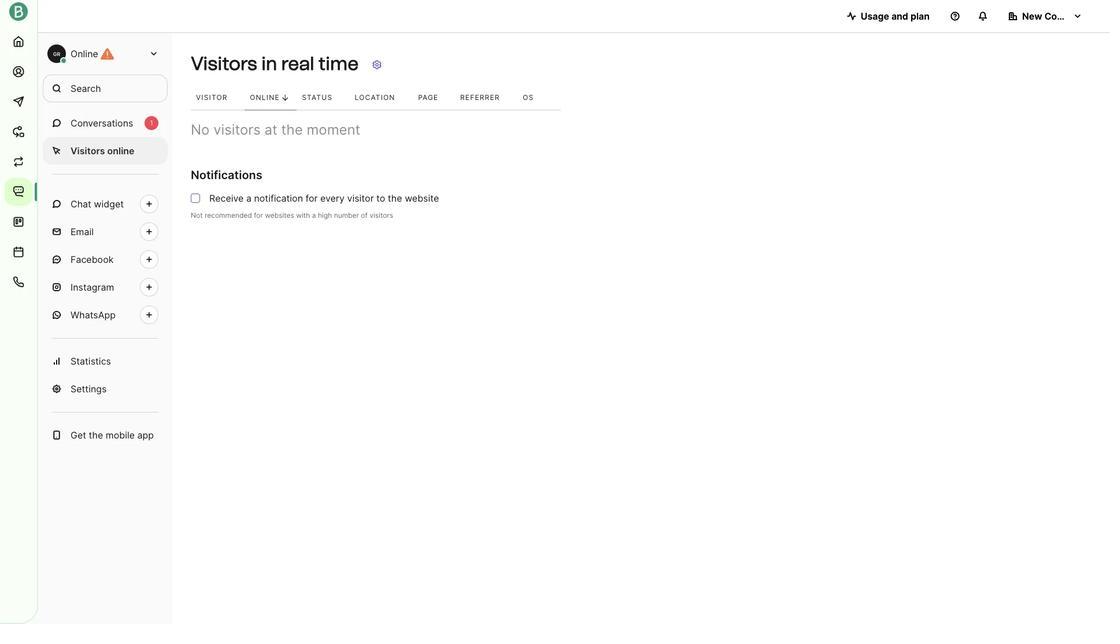 Task type: describe. For each thing, give the bounding box(es) containing it.
search link
[[43, 75, 168, 102]]

new company
[[1022, 10, 1087, 22]]

receive a notification for every visitor to the website
[[209, 192, 439, 204]]

os button
[[518, 86, 550, 110]]

the inside get the mobile app link
[[89, 430, 103, 441]]

notifications
[[191, 168, 262, 182]]

website
[[405, 192, 439, 204]]

0 horizontal spatial a
[[246, 192, 251, 204]]

2 horizontal spatial the
[[388, 192, 402, 204]]

1 vertical spatial a
[[312, 211, 316, 220]]

at
[[265, 121, 277, 138]]

page button
[[413, 86, 455, 110]]

0 horizontal spatial for
[[254, 211, 263, 220]]

0 vertical spatial visitors
[[213, 121, 261, 138]]

chat widget
[[71, 198, 124, 210]]

moment
[[307, 121, 360, 138]]

of
[[361, 211, 368, 220]]

visitors for visitors in real time
[[191, 53, 257, 75]]

facebook
[[71, 254, 114, 265]]

visitor
[[196, 93, 228, 102]]

page
[[418, 93, 439, 102]]

chat
[[71, 198, 91, 210]]

referrer button
[[455, 86, 518, 110]]

no
[[191, 121, 210, 138]]

whatsapp
[[71, 309, 116, 321]]

widget
[[94, 198, 124, 210]]

location button
[[350, 86, 413, 110]]

online
[[107, 145, 134, 157]]

usage
[[861, 10, 889, 22]]

visitor button
[[191, 86, 245, 110]]

with
[[296, 211, 310, 220]]

facebook link
[[43, 246, 168, 273]]

usage and plan button
[[838, 5, 939, 28]]

whatsapp link
[[43, 301, 168, 329]]

status
[[302, 93, 332, 102]]

0 vertical spatial online
[[71, 48, 98, 60]]

referrer
[[460, 93, 500, 102]]

conversations
[[71, 117, 133, 129]]

email link
[[43, 218, 168, 246]]

status button
[[297, 86, 350, 110]]

1 horizontal spatial visitors
[[370, 211, 393, 220]]

real
[[281, 53, 314, 75]]

settings
[[71, 383, 107, 395]]

notification
[[254, 192, 303, 204]]

websites
[[265, 211, 294, 220]]

search
[[71, 83, 101, 94]]

settings link
[[43, 375, 168, 403]]



Task type: vqa. For each thing, say whether or not it's contained in the screenshot.
Messenger
no



Task type: locate. For each thing, give the bounding box(es) containing it.
chat widget link
[[43, 190, 168, 218]]

high
[[318, 211, 332, 220]]

visitors online
[[71, 145, 134, 157]]

email
[[71, 226, 94, 238]]

1 horizontal spatial a
[[312, 211, 316, 220]]

new
[[1022, 10, 1042, 22]]

for
[[306, 192, 318, 204], [254, 211, 263, 220]]

company
[[1045, 10, 1087, 22]]

for left websites
[[254, 211, 263, 220]]

location
[[355, 93, 395, 102]]

the right the get
[[89, 430, 103, 441]]

1
[[150, 119, 153, 127]]

get the mobile app
[[71, 430, 154, 441]]

recommended
[[205, 211, 252, 220]]

gr
[[53, 51, 60, 57]]

not recommended for websites with a high number of visitors
[[191, 211, 393, 220]]

get
[[71, 430, 86, 441]]

visitors for visitors online
[[71, 145, 105, 157]]

not
[[191, 211, 203, 220]]

0 vertical spatial visitors
[[191, 53, 257, 75]]

visitors in real time
[[191, 53, 359, 75]]

1 vertical spatial online
[[250, 93, 280, 102]]

online right gr
[[71, 48, 98, 60]]

1 vertical spatial for
[[254, 211, 263, 220]]

in
[[261, 53, 277, 75]]

and
[[891, 10, 908, 22]]

0 vertical spatial for
[[306, 192, 318, 204]]

app
[[137, 430, 154, 441]]

0 horizontal spatial visitors
[[213, 121, 261, 138]]

1 horizontal spatial for
[[306, 192, 318, 204]]

a
[[246, 192, 251, 204], [312, 211, 316, 220]]

os
[[523, 93, 534, 102]]

a right with
[[312, 211, 316, 220]]

visitors down conversations
[[71, 145, 105, 157]]

online inside online button
[[250, 93, 280, 102]]

2 vertical spatial the
[[89, 430, 103, 441]]

1 vertical spatial visitors
[[370, 211, 393, 220]]

1 horizontal spatial the
[[281, 121, 303, 138]]

online button
[[245, 86, 297, 110]]

statistics
[[71, 356, 111, 367]]

online up at
[[250, 93, 280, 102]]

1 horizontal spatial visitors
[[191, 53, 257, 75]]

new company button
[[999, 5, 1092, 28]]

receive
[[209, 192, 244, 204]]

statistics link
[[43, 347, 168, 375]]

the right to
[[388, 192, 402, 204]]

0 horizontal spatial visitors
[[71, 145, 105, 157]]

plan
[[911, 10, 930, 22]]

the right at
[[281, 121, 303, 138]]

1 vertical spatial visitors
[[71, 145, 105, 157]]

visitor
[[347, 192, 374, 204]]

1 vertical spatial the
[[388, 192, 402, 204]]

0 vertical spatial a
[[246, 192, 251, 204]]

visitors left at
[[213, 121, 261, 138]]

visitors online link
[[43, 137, 168, 165]]

mobile
[[106, 430, 135, 441]]

instagram link
[[43, 273, 168, 301]]

for up with
[[306, 192, 318, 204]]

the
[[281, 121, 303, 138], [388, 192, 402, 204], [89, 430, 103, 441]]

online
[[71, 48, 98, 60], [250, 93, 280, 102]]

a right receive
[[246, 192, 251, 204]]

visitors
[[191, 53, 257, 75], [71, 145, 105, 157]]

visitors down to
[[370, 211, 393, 220]]

0 horizontal spatial online
[[71, 48, 98, 60]]

number
[[334, 211, 359, 220]]

time
[[318, 53, 359, 75]]

0 vertical spatial the
[[281, 121, 303, 138]]

to
[[376, 192, 385, 204]]

every
[[320, 192, 345, 204]]

get the mobile app link
[[43, 421, 168, 449]]

visitors
[[213, 121, 261, 138], [370, 211, 393, 220]]

0 horizontal spatial the
[[89, 430, 103, 441]]

1 horizontal spatial online
[[250, 93, 280, 102]]

no visitors at the moment
[[191, 121, 360, 138]]

usage and plan
[[861, 10, 930, 22]]

instagram
[[71, 282, 114, 293]]

visitors up visitor "button" on the left top of the page
[[191, 53, 257, 75]]



